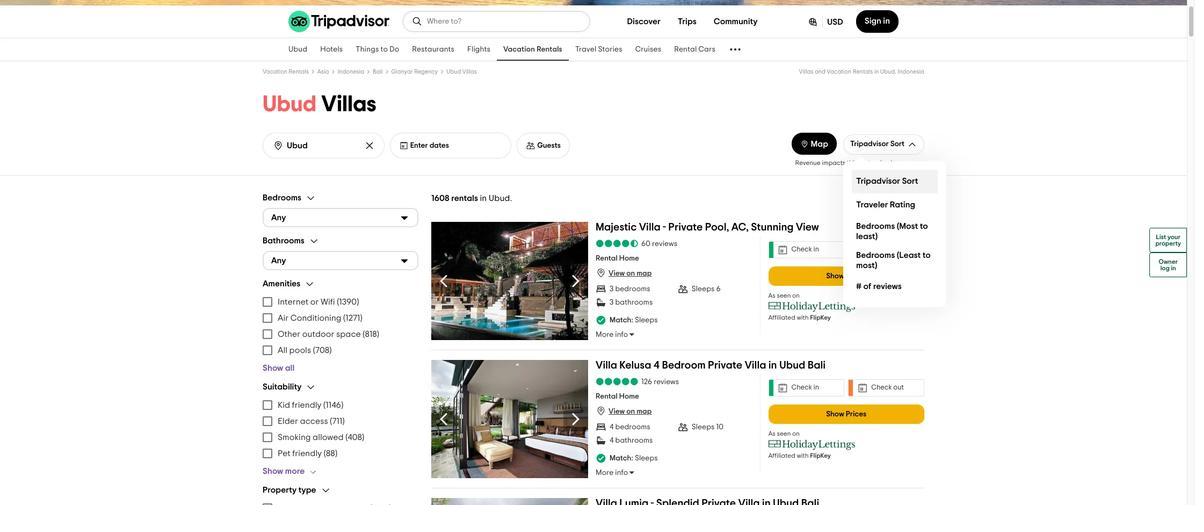 Task type: describe. For each thing, give the bounding box(es) containing it.
flipkey for majestic villa - private pool, ac, stunning view
[[811, 314, 831, 321]]

discover
[[628, 17, 661, 26]]

10
[[717, 423, 724, 431]]

cruises
[[636, 46, 662, 53]]

amenities
[[263, 280, 301, 288]]

affiliated for stunning
[[769, 314, 796, 321]]

1 vertical spatial tripadvisor
[[857, 177, 901, 185]]

things to do link
[[350, 38, 406, 61]]

pools
[[289, 346, 311, 355]]

smoking
[[278, 433, 311, 442]]

revenue
[[796, 159, 821, 166]]

majestic
[[596, 222, 637, 232]]

sort for tripadvisor sort popup button
[[891, 140, 905, 148]]

group containing bedrooms
[[263, 193, 419, 227]]

rentals
[[452, 194, 478, 202]]

out for villa kelusa 4 bedroom private villa in ubud bali
[[894, 384, 905, 391]]

out for majestic villa - private pool, ac, stunning view
[[894, 246, 905, 253]]

bedrooms for kelusa
[[616, 423, 651, 431]]

1 indonesia from the left
[[338, 69, 364, 75]]

# of reviews
[[857, 282, 902, 291]]

seen for stunning
[[777, 292, 791, 299]]

owner log in button
[[1150, 253, 1188, 277]]

do
[[390, 46, 400, 53]]

kelusa
[[620, 360, 652, 371]]

other
[[278, 330, 301, 338]]

match: sleeps for kelusa
[[610, 455, 658, 462]]

map
[[811, 140, 829, 148]]

owner
[[1160, 259, 1179, 265]]

property
[[263, 486, 297, 495]]

view on map for kelusa
[[609, 408, 652, 416]]

gianyar
[[392, 69, 413, 75]]

2 horizontal spatial vacation
[[827, 69, 852, 75]]

list
[[1157, 234, 1167, 240]]

internet or wifi (1390)
[[278, 298, 359, 306]]

dates
[[430, 142, 449, 149]]

view on map button for majestic
[[596, 268, 652, 278]]

holidaylettings.com logo image for ubud
[[769, 439, 856, 450]]

4 for 4 bathrooms
[[610, 437, 614, 444]]

home for villa
[[620, 255, 640, 262]]

allowed
[[313, 433, 344, 442]]

bedrooms for bedrooms (least to most)
[[857, 251, 896, 259]]

reviews inside list box
[[874, 282, 902, 291]]

affiliated with flipkey for view
[[769, 314, 831, 321]]

more for villa
[[596, 469, 614, 477]]

gianyar regency link
[[392, 69, 438, 75]]

rental cars
[[675, 46, 716, 53]]

show prices for villa kelusa 4 bedroom private villa in ubud bali
[[827, 410, 867, 418]]

sign in link
[[857, 10, 899, 33]]

1 horizontal spatial vacation rentals link
[[497, 38, 569, 61]]

pool,
[[706, 222, 730, 232]]

more for majestic
[[596, 331, 614, 339]]

friendly for kid
[[292, 401, 322, 409]]

kid friendly (1146)
[[278, 401, 344, 409]]

holidaylettings.com logo image for view
[[769, 301, 856, 312]]

all pools (708)
[[278, 346, 332, 355]]

search image
[[412, 16, 423, 27]]

1 vertical spatial bali
[[808, 360, 826, 371]]

3 bathrooms
[[610, 299, 653, 306]]

2 horizontal spatial villas
[[800, 69, 814, 75]]

vacation rentals for the rightmost vacation rentals link
[[504, 46, 563, 53]]

flights
[[468, 46, 491, 53]]

elder access (711)
[[278, 417, 345, 425]]

check in for view
[[792, 246, 820, 253]]

(1390)
[[337, 298, 359, 306]]

trips
[[678, 17, 697, 26]]

bedroom
[[662, 360, 706, 371]]

rental for kelusa
[[596, 393, 618, 401]]

rentals for bottommost vacation rentals link
[[289, 69, 309, 75]]

list your property button
[[1150, 228, 1188, 253]]

(708)
[[313, 346, 332, 355]]

0 horizontal spatial bali
[[373, 69, 383, 75]]

rental home for villa
[[596, 393, 640, 401]]

rentals for the rightmost vacation rentals link
[[537, 46, 563, 53]]

show all
[[263, 364, 295, 372]]

match: sleeps for villa
[[610, 317, 658, 324]]

outdoor
[[303, 330, 335, 338]]

home for kelusa
[[620, 393, 640, 401]]

usd button
[[799, 10, 852, 33]]

ubud villas link
[[447, 69, 477, 75]]

gianyar regency
[[392, 69, 438, 75]]

smoking allowed (408)
[[278, 433, 365, 442]]

seen for in
[[777, 430, 791, 437]]

sleeps 10
[[692, 423, 724, 431]]

2 indonesia from the left
[[898, 69, 925, 75]]

1 horizontal spatial private
[[708, 360, 743, 371]]

1 horizontal spatial villas
[[463, 69, 477, 75]]

bathrooms for villa
[[616, 299, 653, 306]]

impacts
[[823, 159, 846, 166]]

info for villa
[[616, 469, 628, 477]]

bedrooms (most to least)
[[857, 222, 929, 241]]

property type
[[263, 486, 316, 495]]

search image
[[273, 140, 284, 151]]

ubud,
[[881, 69, 897, 75]]

4 for 4 bedrooms
[[610, 423, 614, 431]]

sleeps 6
[[692, 285, 721, 293]]

asia link
[[318, 69, 329, 75]]

match: for majestic
[[610, 317, 634, 324]]

show more
[[263, 467, 305, 475]]

traveler
[[857, 200, 889, 209]]

suitability
[[263, 383, 302, 391]]

map for kelusa
[[637, 408, 652, 416]]

(most
[[897, 222, 919, 230]]

least)
[[857, 232, 878, 241]]

show prices button for majestic villa - private pool, ac, stunning view
[[769, 266, 925, 286]]

sleeps left 6
[[692, 285, 715, 293]]

2 horizontal spatial villa
[[745, 360, 767, 371]]

1 horizontal spatial ubud villas
[[447, 69, 477, 75]]

rental home for majestic
[[596, 255, 640, 262]]

as for stunning
[[769, 292, 776, 299]]

vacation for bottommost vacation rentals link
[[263, 69, 288, 75]]

1 vertical spatial vacation rentals link
[[263, 69, 309, 75]]

view on map for villa
[[609, 270, 652, 277]]

enter dates button
[[390, 133, 512, 159]]

1 horizontal spatial villa
[[639, 222, 661, 232]]

(711)
[[330, 417, 345, 425]]

0 horizontal spatial villas
[[321, 93, 377, 116]]

travel stories
[[576, 46, 623, 53]]

reviews for majestic villa - private pool, ac, stunning view
[[653, 240, 678, 248]]

search search field for search icon
[[427, 17, 581, 26]]

to for bedrooms (least to most)
[[923, 251, 931, 259]]

bathrooms for kelusa
[[616, 437, 653, 444]]

usd
[[828, 18, 844, 26]]

more inside 'dropdown button'
[[285, 467, 305, 475]]

ubud link
[[282, 38, 314, 61]]

view for majestic villa - private pool, ac, stunning view
[[609, 270, 625, 277]]

community
[[714, 17, 758, 26]]

0 vertical spatial to
[[381, 46, 388, 53]]

map button
[[792, 133, 837, 155]]



Task type: vqa. For each thing, say whether or not it's contained in the screenshot.
Paris
no



Task type: locate. For each thing, give the bounding box(es) containing it.
reviews right 126
[[654, 378, 679, 386]]

this
[[848, 159, 858, 166]]

1 vertical spatial rental
[[596, 255, 618, 262]]

1 more from the top
[[596, 331, 614, 339]]

2 match: sleeps from the top
[[610, 455, 658, 462]]

1 vertical spatial view on map button
[[596, 406, 652, 417]]

home up 3 bedrooms
[[620, 255, 640, 262]]

search search field right search image
[[287, 141, 356, 151]]

0 vertical spatial bathrooms
[[616, 299, 653, 306]]

2 vertical spatial view
[[609, 408, 625, 416]]

1 match: sleeps from the top
[[610, 317, 658, 324]]

more info for majestic
[[596, 331, 628, 339]]

1 vertical spatial affiliated
[[769, 452, 796, 459]]

0 vertical spatial with
[[797, 314, 809, 321]]

2 match: from the top
[[610, 455, 634, 462]]

community button
[[706, 11, 767, 32]]

indonesia right ubud,
[[898, 69, 925, 75]]

match: down 3 bathrooms
[[610, 317, 634, 324]]

sort inside list box
[[903, 177, 919, 185]]

home up 4 bedrooms
[[620, 393, 640, 401]]

restaurants link
[[406, 38, 461, 61]]

1 info from the top
[[616, 331, 628, 339]]

cruises link
[[629, 38, 668, 61]]

any down bathrooms
[[271, 256, 286, 265]]

friendly down the smoking
[[293, 449, 322, 458]]

1 vertical spatial ubud villas
[[263, 93, 377, 116]]

1 vertical spatial reviews
[[874, 282, 902, 291]]

search search field up flights link
[[427, 17, 581, 26]]

bathrooms down 4 bedrooms
[[616, 437, 653, 444]]

home
[[620, 255, 640, 262], [620, 393, 640, 401]]

1 vertical spatial to
[[921, 222, 929, 230]]

villas and vacation rentals in ubud, indonesia
[[800, 69, 925, 75]]

sort for list box containing tripadvisor sort
[[903, 177, 919, 185]]

view on map button up 4 bedrooms
[[596, 406, 652, 417]]

show prices button for villa kelusa 4 bedroom private villa in ubud bali
[[769, 404, 925, 424]]

any for bedrooms
[[271, 213, 286, 222]]

bedrooms for bedrooms
[[263, 194, 302, 202]]

villas
[[463, 69, 477, 75], [800, 69, 814, 75], [321, 93, 377, 116]]

to inside bedrooms (least to most)
[[923, 251, 931, 259]]

vacation rentals down ubud link
[[263, 69, 309, 75]]

1 vertical spatial check in
[[792, 384, 820, 391]]

1 rental home from the top
[[596, 255, 640, 262]]

out
[[894, 246, 905, 253], [894, 384, 905, 391]]

more info down 4 bathrooms
[[596, 469, 628, 477]]

2 home from the top
[[620, 393, 640, 401]]

2 prices from the top
[[846, 410, 867, 418]]

view on map button up 3 bedrooms
[[596, 268, 652, 278]]

bathrooms
[[263, 237, 305, 245]]

0 vertical spatial as
[[769, 292, 776, 299]]

vacation rentals link down ubud link
[[263, 69, 309, 75]]

2 any button from the top
[[263, 251, 419, 270]]

0 vertical spatial view
[[796, 222, 820, 232]]

tripadvisor sort up order.
[[851, 140, 905, 148]]

0 vertical spatial view on map button
[[596, 268, 652, 278]]

3 up 3 bathrooms
[[610, 285, 614, 293]]

as
[[769, 292, 776, 299], [769, 430, 776, 437]]

flipkey for villa kelusa 4 bedroom private villa in ubud bali
[[811, 452, 831, 459]]

majestic villa - private pool, ac, stunning view link
[[596, 222, 820, 237]]

vacation rentals left the travel
[[504, 46, 563, 53]]

sleeps down 3 bathrooms
[[635, 317, 658, 324]]

guests button
[[517, 133, 570, 159]]

any button for bedrooms
[[263, 208, 419, 227]]

group containing bathrooms
[[263, 236, 419, 270]]

1 vertical spatial show prices button
[[769, 404, 925, 424]]

owner log in
[[1160, 259, 1179, 271]]

1 vertical spatial more
[[596, 469, 614, 477]]

2 view on map from the top
[[609, 408, 652, 416]]

check out for majestic villa - private pool, ac, stunning view
[[872, 246, 905, 253]]

indonesia
[[338, 69, 364, 75], [898, 69, 925, 75]]

clear image
[[364, 140, 375, 151]]

any button
[[263, 208, 419, 227], [263, 251, 419, 270]]

0 vertical spatial flipkey
[[811, 314, 831, 321]]

0 vertical spatial private
[[669, 222, 703, 232]]

tripadvisor sort
[[851, 140, 905, 148], [857, 177, 919, 185]]

2 as seen on from the top
[[769, 430, 800, 437]]

conditioning
[[291, 314, 342, 322]]

list box containing tripadvisor sort
[[844, 161, 947, 307]]

with
[[797, 314, 809, 321], [797, 452, 809, 459]]

0 vertical spatial more
[[596, 331, 614, 339]]

as for in
[[769, 430, 776, 437]]

learn
[[891, 159, 909, 166]]

1 bathrooms from the top
[[616, 299, 653, 306]]

1 holidaylettings.com logo image from the top
[[769, 301, 856, 312]]

1 check out from the top
[[872, 246, 905, 253]]

bali
[[373, 69, 383, 75], [808, 360, 826, 371]]

rental home down majestic at top
[[596, 255, 640, 262]]

things to do
[[356, 46, 400, 53]]

match: down 4 bathrooms
[[610, 455, 634, 462]]

private right the - in the top right of the page
[[669, 222, 703, 232]]

group
[[263, 193, 419, 227], [263, 236, 419, 270], [263, 279, 419, 373], [263, 382, 419, 477]]

3 group from the top
[[263, 279, 419, 373]]

air
[[278, 314, 289, 322]]

holidaylettings.com logo image
[[769, 301, 856, 312], [769, 439, 856, 450]]

4 bedrooms
[[610, 423, 651, 431]]

majestic villa - private pool, ac, stunning view
[[596, 222, 820, 232]]

0 vertical spatial check out
[[872, 246, 905, 253]]

2 holidaylettings.com logo image from the top
[[769, 439, 856, 450]]

travel
[[576, 46, 597, 53]]

vacation rentals for bottommost vacation rentals link
[[263, 69, 309, 75]]

4 bathrooms
[[610, 437, 653, 444]]

bedrooms inside bedrooms (least to most)
[[857, 251, 896, 259]]

1 vertical spatial match:
[[610, 455, 634, 462]]

info up the kelusa
[[616, 331, 628, 339]]

1 horizontal spatial vacation rentals
[[504, 46, 563, 53]]

0 vertical spatial any button
[[263, 208, 419, 227]]

more right learn
[[910, 159, 925, 166]]

travel stories link
[[569, 38, 629, 61]]

1 vertical spatial affiliated with flipkey
[[769, 452, 831, 459]]

0 horizontal spatial ubud villas
[[263, 93, 377, 116]]

rental home
[[596, 255, 640, 262], [596, 393, 640, 401]]

rental cars link
[[668, 38, 722, 61]]

0 horizontal spatial vacation rentals
[[263, 69, 309, 75]]

1 more info from the top
[[596, 331, 628, 339]]

1 horizontal spatial bali
[[808, 360, 826, 371]]

0 vertical spatial reviews
[[653, 240, 678, 248]]

2 more info from the top
[[596, 469, 628, 477]]

more info down 3 bathrooms
[[596, 331, 628, 339]]

view up 3 bedrooms
[[609, 270, 625, 277]]

match: sleeps
[[610, 317, 658, 324], [610, 455, 658, 462]]

1 vertical spatial any
[[271, 256, 286, 265]]

2 group from the top
[[263, 236, 419, 270]]

rental left cars
[[675, 46, 697, 53]]

1 vertical spatial sort
[[903, 177, 919, 185]]

pet friendly (88)
[[278, 449, 338, 458]]

1 any from the top
[[271, 213, 286, 222]]

2 check out from the top
[[872, 384, 905, 391]]

to inside 'bedrooms (most to least)'
[[921, 222, 929, 230]]

0 vertical spatial match: sleeps
[[610, 317, 658, 324]]

to right (most
[[921, 222, 929, 230]]

villa kelusa 4 bedroom private villa in ubud bali link
[[596, 360, 826, 375]]

bedrooms up 3 bathrooms
[[616, 285, 651, 293]]

rental up 4 bedrooms
[[596, 393, 618, 401]]

0 vertical spatial match:
[[610, 317, 634, 324]]

rental home up 4 bedrooms
[[596, 393, 640, 401]]

bedrooms up bathrooms
[[263, 194, 302, 202]]

any button for bathrooms
[[263, 251, 419, 270]]

villa kelusa 4 bedroom private villa in ubud bali , vacation rental in ubud image
[[432, 360, 589, 478]]

0 vertical spatial as seen on
[[769, 292, 800, 299]]

to for bedrooms (most to least)
[[921, 222, 929, 230]]

1 view on map from the top
[[609, 270, 652, 277]]

0 vertical spatial bedrooms
[[616, 285, 651, 293]]

property type group
[[263, 485, 419, 505]]

order.
[[872, 159, 890, 166]]

in inside owner log in
[[1172, 265, 1177, 271]]

0 vertical spatial search search field
[[427, 17, 581, 26]]

2 menu from the top
[[263, 397, 419, 461]]

0 vertical spatial 4
[[654, 360, 660, 371]]

2 affiliated with flipkey from the top
[[769, 452, 831, 459]]

majestic villa - private pool, ac, stunning view, vacation rental in ubud image
[[432, 222, 589, 340]]

4 down 4 bedrooms
[[610, 437, 614, 444]]

group containing suitability
[[263, 382, 419, 477]]

1 prices from the top
[[846, 272, 867, 280]]

rental inside 'link'
[[675, 46, 697, 53]]

view on map up 4 bedrooms
[[609, 408, 652, 416]]

0 vertical spatial out
[[894, 246, 905, 253]]

1 affiliated from the top
[[769, 314, 796, 321]]

0 vertical spatial bali
[[373, 69, 383, 75]]

1 affiliated with flipkey from the top
[[769, 314, 831, 321]]

rental down majestic at top
[[596, 255, 618, 262]]

bedrooms up 4 bathrooms
[[616, 423, 651, 431]]

view on map up 3 bedrooms
[[609, 270, 652, 277]]

wifi
[[321, 298, 335, 306]]

or
[[311, 298, 319, 306]]

flights link
[[461, 38, 497, 61]]

search search field for search image
[[287, 141, 356, 151]]

tripadvisor sort for tripadvisor sort popup button
[[851, 140, 905, 148]]

friendly
[[292, 401, 322, 409], [293, 449, 322, 458]]

log
[[1161, 265, 1170, 271]]

2 show prices from the top
[[827, 410, 867, 418]]

show all button
[[263, 363, 295, 373]]

1 vertical spatial view on map
[[609, 408, 652, 416]]

advertisement region
[[0, 0, 1188, 5]]

4 up 4 bathrooms
[[610, 423, 614, 431]]

0 vertical spatial vacation rentals
[[504, 46, 563, 53]]

1 vertical spatial info
[[616, 469, 628, 477]]

2 info from the top
[[616, 469, 628, 477]]

view up 4 bedrooms
[[609, 408, 625, 416]]

rentals down ubud link
[[289, 69, 309, 75]]

0 vertical spatial rental
[[675, 46, 697, 53]]

rental for villa
[[596, 255, 618, 262]]

1 show prices button from the top
[[769, 266, 925, 286]]

show more button
[[263, 466, 322, 477]]

learn more link
[[891, 159, 925, 166]]

0 vertical spatial more info
[[596, 331, 628, 339]]

1 vertical spatial any button
[[263, 251, 419, 270]]

bedrooms (least to most)
[[857, 251, 931, 270]]

villa kelusa 4 bedroom private villa in ubud bali
[[596, 360, 826, 371]]

as seen on for in
[[769, 430, 800, 437]]

as seen on for stunning
[[769, 292, 800, 299]]

0 vertical spatial show prices
[[827, 272, 867, 280]]

tripadvisor up sort
[[851, 140, 889, 148]]

sort inside popup button
[[891, 140, 905, 148]]

0 vertical spatial any
[[271, 213, 286, 222]]

1 vertical spatial home
[[620, 393, 640, 401]]

2 bedrooms from the top
[[616, 423, 651, 431]]

ubud villas down flights link
[[447, 69, 477, 75]]

1 as from the top
[[769, 292, 776, 299]]

0 vertical spatial show prices button
[[769, 266, 925, 286]]

0 vertical spatial affiliated with flipkey
[[769, 314, 831, 321]]

to
[[381, 46, 388, 53], [921, 222, 929, 230], [923, 251, 931, 259]]

2 flipkey from the top
[[811, 452, 831, 459]]

of
[[864, 282, 872, 291]]

2 bathrooms from the top
[[616, 437, 653, 444]]

tripadvisor down order.
[[857, 177, 901, 185]]

1 vertical spatial tripadvisor sort
[[857, 177, 919, 185]]

property
[[1156, 240, 1182, 247]]

0 vertical spatial view on map
[[609, 270, 652, 277]]

sign
[[865, 17, 882, 25]]

and
[[815, 69, 826, 75]]

1 vertical spatial bedrooms
[[616, 423, 651, 431]]

rental
[[675, 46, 697, 53], [596, 255, 618, 262], [596, 393, 618, 401]]

sort down learn more "link"
[[903, 177, 919, 185]]

map for villa
[[637, 270, 652, 277]]

rentals left ubud,
[[853, 69, 874, 75]]

(1271)
[[344, 314, 363, 322]]

bedrooms up most)
[[857, 251, 896, 259]]

bedrooms up the least)
[[857, 222, 896, 230]]

check out
[[872, 246, 905, 253], [872, 384, 905, 391]]

1 vertical spatial out
[[894, 384, 905, 391]]

with for ubud
[[797, 452, 809, 459]]

(408)
[[346, 433, 365, 442]]

1 vertical spatial flipkey
[[811, 452, 831, 459]]

1 vertical spatial search search field
[[287, 141, 356, 151]]

any
[[271, 213, 286, 222], [271, 256, 286, 265]]

1 bedrooms from the top
[[616, 285, 651, 293]]

tripadvisor sort inside list box
[[857, 177, 919, 185]]

view on map button for villa
[[596, 406, 652, 417]]

1 vertical spatial 4
[[610, 423, 614, 431]]

0 vertical spatial more
[[910, 159, 925, 166]]

vacation for the rightmost vacation rentals link
[[504, 46, 535, 53]]

bali link
[[373, 69, 383, 75]]

1 vertical spatial as seen on
[[769, 430, 800, 437]]

rentals left the travel
[[537, 46, 563, 53]]

internet
[[278, 298, 309, 306]]

ubud inside ubud link
[[289, 46, 308, 53]]

2 3 from the top
[[610, 299, 614, 306]]

0 vertical spatial holidaylettings.com logo image
[[769, 301, 856, 312]]

info
[[616, 331, 628, 339], [616, 469, 628, 477]]

reviews
[[653, 240, 678, 248], [874, 282, 902, 291], [654, 378, 679, 386]]

match: for villa
[[610, 455, 634, 462]]

2 with from the top
[[797, 452, 809, 459]]

3 down 3 bedrooms
[[610, 299, 614, 306]]

to right (least
[[923, 251, 931, 259]]

kid
[[278, 401, 290, 409]]

2 vertical spatial to
[[923, 251, 931, 259]]

2 map from the top
[[637, 408, 652, 416]]

0 vertical spatial affiliated
[[769, 314, 796, 321]]

1 vertical spatial holidaylettings.com logo image
[[769, 439, 856, 450]]

2 seen from the top
[[777, 430, 791, 437]]

more info for villa
[[596, 469, 628, 477]]

0 horizontal spatial search search field
[[287, 141, 356, 151]]

1 any button from the top
[[263, 208, 419, 227]]

all
[[278, 346, 288, 355]]

2 vertical spatial rental
[[596, 393, 618, 401]]

vacation right and
[[827, 69, 852, 75]]

menu containing internet or wifi (1390)
[[263, 294, 419, 358]]

3 for 3 bathrooms
[[610, 299, 614, 306]]

bedrooms for villa
[[616, 285, 651, 293]]

seen
[[777, 292, 791, 299], [777, 430, 791, 437]]

60 reviews
[[642, 240, 678, 248]]

tripadvisor sort down order.
[[857, 177, 919, 185]]

1 menu from the top
[[263, 294, 419, 358]]

1 seen from the top
[[777, 292, 791, 299]]

asia
[[318, 69, 329, 75]]

any for bathrooms
[[271, 256, 286, 265]]

match: sleeps down 3 bathrooms
[[610, 317, 658, 324]]

villa lumia - splendid private villa in ubud bali, vacation rental in ubud image
[[432, 498, 589, 505]]

indonesia link
[[338, 69, 364, 75]]

prices for majestic villa - private pool, ac, stunning view
[[846, 272, 867, 280]]

villas down flights
[[463, 69, 477, 75]]

map up 4 bedrooms
[[637, 408, 652, 416]]

any up bathrooms
[[271, 213, 286, 222]]

show inside 'dropdown button'
[[263, 467, 283, 475]]

2 out from the top
[[894, 384, 905, 391]]

sleeps down 4 bathrooms
[[635, 455, 658, 462]]

1 vertical spatial with
[[797, 452, 809, 459]]

1 view on map button from the top
[[596, 268, 652, 278]]

affiliated with flipkey for ubud
[[769, 452, 831, 459]]

0 vertical spatial sort
[[891, 140, 905, 148]]

1 check in from the top
[[792, 246, 820, 253]]

1 3 from the top
[[610, 285, 614, 293]]

2 rental home from the top
[[596, 393, 640, 401]]

(least
[[897, 251, 921, 259]]

list box
[[844, 161, 947, 307]]

vacation right flights link
[[504, 46, 535, 53]]

2 show prices button from the top
[[769, 404, 925, 424]]

None search field
[[404, 12, 590, 31]]

4 group from the top
[[263, 382, 419, 477]]

ubud villas down asia
[[263, 93, 377, 116]]

show prices for majestic villa - private pool, ac, stunning view
[[827, 272, 867, 280]]

enter
[[410, 142, 428, 149]]

0 vertical spatial bedrooms
[[263, 194, 302, 202]]

more down 4 bathrooms
[[596, 469, 614, 477]]

villas down indonesia link
[[321, 93, 377, 116]]

1 flipkey from the top
[[811, 314, 831, 321]]

villas left and
[[800, 69, 814, 75]]

1 horizontal spatial search search field
[[427, 17, 581, 26]]

reviews down the - in the top right of the page
[[653, 240, 678, 248]]

all
[[285, 364, 295, 372]]

1 vertical spatial view
[[609, 270, 625, 277]]

bedrooms for bedrooms (most to least)
[[857, 222, 896, 230]]

affiliated
[[769, 314, 796, 321], [769, 452, 796, 459]]

restaurants
[[412, 46, 455, 53]]

match: sleeps down 4 bathrooms
[[610, 455, 658, 462]]

check in for ubud
[[792, 384, 820, 391]]

prices for villa kelusa 4 bedroom private villa in ubud bali
[[846, 410, 867, 418]]

elder
[[278, 417, 298, 425]]

0 vertical spatial vacation rentals link
[[497, 38, 569, 61]]

view right stunning
[[796, 222, 820, 232]]

1 vertical spatial bedrooms
[[857, 222, 896, 230]]

4 inside villa kelusa 4 bedroom private villa in ubud bali link
[[654, 360, 660, 371]]

2 as from the top
[[769, 430, 776, 437]]

0 vertical spatial check in
[[792, 246, 820, 253]]

1 as seen on from the top
[[769, 292, 800, 299]]

-
[[663, 222, 666, 232]]

bathrooms down 3 bedrooms
[[616, 299, 653, 306]]

menu containing kid friendly (1146)
[[263, 397, 419, 461]]

2 any from the top
[[271, 256, 286, 265]]

ubud inside villa kelusa 4 bedroom private villa in ubud bali link
[[780, 360, 806, 371]]

vacation rentals link left the travel
[[497, 38, 569, 61]]

menu for amenities
[[263, 294, 419, 358]]

vacation rentals
[[504, 46, 563, 53], [263, 69, 309, 75]]

cars
[[699, 46, 716, 53]]

0 horizontal spatial more
[[285, 467, 305, 475]]

group containing amenities
[[263, 279, 419, 373]]

menu for suitability
[[263, 397, 419, 461]]

2 horizontal spatial rentals
[[853, 69, 874, 75]]

affiliated for in
[[769, 452, 796, 459]]

check out for villa kelusa 4 bedroom private villa in ubud bali
[[872, 384, 905, 391]]

ubud villas
[[447, 69, 477, 75], [263, 93, 377, 116]]

view for villa kelusa 4 bedroom private villa in ubud bali
[[609, 408, 625, 416]]

indonesia left "bali" link
[[338, 69, 364, 75]]

4 up the 126 reviews at bottom
[[654, 360, 660, 371]]

2 more from the top
[[596, 469, 614, 477]]

1 vertical spatial bathrooms
[[616, 437, 653, 444]]

1 vertical spatial seen
[[777, 430, 791, 437]]

0 vertical spatial seen
[[777, 292, 791, 299]]

sort
[[891, 140, 905, 148], [903, 177, 919, 185]]

bedrooms
[[616, 285, 651, 293], [616, 423, 651, 431]]

0 vertical spatial prices
[[846, 272, 867, 280]]

(818)
[[363, 330, 379, 338]]

1 with from the top
[[797, 314, 809, 321]]

0 vertical spatial 3
[[610, 285, 614, 293]]

2 vertical spatial bedrooms
[[857, 251, 896, 259]]

bedrooms inside 'bedrooms (most to least)'
[[857, 222, 896, 230]]

1 vertical spatial prices
[[846, 410, 867, 418]]

1 vertical spatial check out
[[872, 384, 905, 391]]

to left do
[[381, 46, 388, 53]]

0 vertical spatial info
[[616, 331, 628, 339]]

2 view on map button from the top
[[596, 406, 652, 417]]

sign in
[[865, 17, 891, 25]]

more down 3 bathrooms
[[596, 331, 614, 339]]

menu
[[263, 294, 419, 358], [263, 397, 419, 461]]

private right bedroom
[[708, 360, 743, 371]]

more up the 'property type'
[[285, 467, 305, 475]]

2 check in from the top
[[792, 384, 820, 391]]

0 vertical spatial home
[[620, 255, 640, 262]]

reviews right of
[[874, 282, 902, 291]]

reviews for villa kelusa 4 bedroom private villa in ubud bali
[[654, 378, 679, 386]]

friendly for pet
[[293, 449, 322, 458]]

tripadvisor sort inside popup button
[[851, 140, 905, 148]]

info for majestic
[[616, 331, 628, 339]]

view on map button
[[596, 268, 652, 278], [596, 406, 652, 417]]

ubud.
[[489, 194, 512, 202]]

0 horizontal spatial rentals
[[289, 69, 309, 75]]

tripadvisor sort for list box containing tripadvisor sort
[[857, 177, 919, 185]]

1 horizontal spatial rentals
[[537, 46, 563, 53]]

map
[[637, 270, 652, 277], [637, 408, 652, 416]]

1 show prices from the top
[[827, 272, 867, 280]]

Search search field
[[427, 17, 581, 26], [287, 141, 356, 151]]

list your property
[[1156, 234, 1182, 247]]

tripadvisor inside popup button
[[851, 140, 889, 148]]

enter dates
[[410, 142, 449, 149]]

0 horizontal spatial villa
[[596, 360, 618, 371]]

1 out from the top
[[894, 246, 905, 253]]

1608 rentals in ubud.
[[432, 194, 512, 202]]

1 vertical spatial more info
[[596, 469, 628, 477]]

sleeps left 10
[[692, 423, 715, 431]]

friendly up the elder access (711)
[[292, 401, 322, 409]]

info down 4 bathrooms
[[616, 469, 628, 477]]

show prices button
[[769, 266, 925, 286], [769, 404, 925, 424]]

hotels link
[[314, 38, 350, 61]]

1 match: from the top
[[610, 317, 634, 324]]

3 for 3 bedrooms
[[610, 285, 614, 293]]

1 home from the top
[[620, 255, 640, 262]]

sort up learn
[[891, 140, 905, 148]]

0 horizontal spatial private
[[669, 222, 703, 232]]

2 affiliated from the top
[[769, 452, 796, 459]]

1 vertical spatial rental home
[[596, 393, 640, 401]]

1 vertical spatial map
[[637, 408, 652, 416]]

map up 3 bedrooms
[[637, 270, 652, 277]]

1 vertical spatial vacation rentals
[[263, 69, 309, 75]]

with for view
[[797, 314, 809, 321]]

tripadvisor image
[[289, 11, 390, 32]]

vacation down ubud link
[[263, 69, 288, 75]]

1 group from the top
[[263, 193, 419, 227]]

1 map from the top
[[637, 270, 652, 277]]

2 vertical spatial 4
[[610, 437, 614, 444]]



